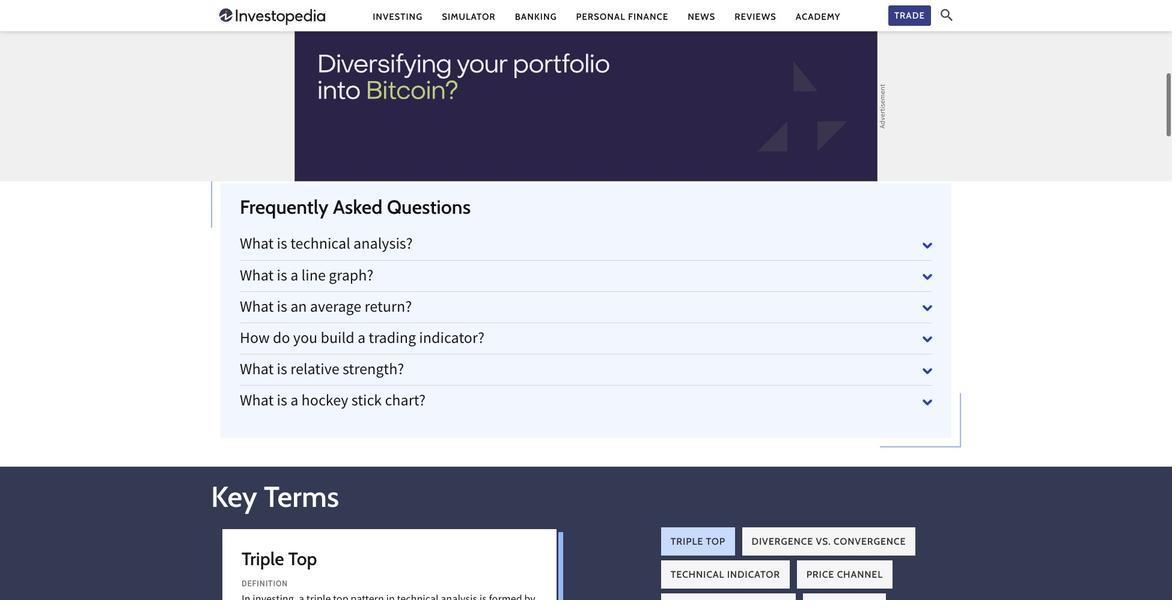 Task type: vqa. For each thing, say whether or not it's contained in the screenshot.
arrow right image
no



Task type: describe. For each thing, give the bounding box(es) containing it.
1 advertisement element from the top
[[295, 0, 878, 119]]

banking
[[515, 11, 557, 22]]

investing link
[[373, 11, 423, 23]]

is for what is a hockey stick chart?
[[277, 391, 287, 415]]

strength?
[[343, 360, 404, 383]]

a for line
[[291, 266, 299, 289]]

arrow down image for return?
[[923, 304, 933, 314]]

relative
[[291, 360, 340, 383]]

indicator?
[[419, 328, 485, 352]]

what is relative strength?
[[240, 360, 404, 383]]

a for hockey
[[291, 391, 299, 415]]

divergence vs. convergence button
[[743, 528, 916, 556]]

is for what is a line graph?
[[277, 266, 287, 289]]

reviews
[[735, 11, 777, 22]]

hockey
[[302, 391, 349, 415]]

what for what is an average return?
[[240, 297, 274, 320]]

return?
[[365, 297, 412, 320]]

arrow down image for a
[[923, 335, 933, 345]]

technical indicator button
[[661, 561, 790, 590]]

is for what is relative strength?
[[277, 360, 287, 383]]

convergence
[[834, 537, 907, 548]]

line
[[302, 266, 326, 289]]

reviews link
[[735, 11, 777, 23]]

trade
[[895, 10, 926, 21]]

what is a line graph?
[[240, 266, 374, 289]]

top inside button
[[706, 537, 726, 548]]

build
[[321, 328, 355, 352]]

how do you build a trading indicator?
[[240, 328, 485, 352]]

triple top button
[[661, 528, 735, 556]]

search image
[[941, 9, 953, 21]]

1 arrow down image from the top
[[923, 241, 933, 251]]

1 vertical spatial a
[[358, 328, 366, 352]]

academy
[[796, 11, 841, 22]]

is for what is technical analysis?
[[277, 234, 287, 258]]

what is a hockey stick chart?
[[240, 391, 426, 415]]

what is an average return?
[[240, 297, 412, 320]]

technical indicator
[[671, 570, 781, 581]]

trade link
[[889, 5, 932, 26]]

key
[[211, 480, 257, 515]]

divergence
[[752, 537, 814, 548]]

news
[[688, 11, 716, 22]]

what for what is a line graph?
[[240, 266, 274, 289]]

stick
[[352, 391, 382, 415]]

what for what is technical analysis?
[[240, 234, 274, 258]]

frequently asked questions
[[240, 196, 471, 219]]

news link
[[688, 11, 716, 23]]

questions
[[387, 196, 471, 219]]

1 vertical spatial triple
[[242, 549, 284, 571]]

arrow down image
[[923, 367, 933, 376]]

trading
[[369, 328, 416, 352]]

frequently
[[240, 196, 329, 219]]

you
[[293, 328, 318, 352]]

personal finance
[[577, 11, 669, 22]]



Task type: locate. For each thing, give the bounding box(es) containing it.
investing
[[373, 11, 423, 22]]

0 horizontal spatial triple top
[[242, 549, 317, 571]]

divergence vs. convergence
[[752, 537, 907, 548]]

is left an
[[277, 297, 287, 320]]

5 what from the top
[[240, 391, 274, 415]]

3 arrow down image from the top
[[923, 304, 933, 314]]

technical
[[291, 234, 351, 258]]

0 vertical spatial triple
[[671, 537, 704, 548]]

is left technical
[[277, 234, 287, 258]]

asked
[[333, 196, 383, 219]]

is
[[277, 234, 287, 258], [277, 266, 287, 289], [277, 297, 287, 320], [277, 360, 287, 383], [277, 391, 287, 415]]

5 arrow down image from the top
[[923, 398, 933, 408]]

arrow down image for graph?
[[923, 273, 933, 282]]

1 vertical spatial top
[[288, 549, 317, 571]]

triple top inside button
[[671, 537, 726, 548]]

arrow down image for stick
[[923, 398, 933, 408]]

3 what from the top
[[240, 297, 274, 320]]

2 what from the top
[[240, 266, 274, 289]]

a left 'hockey'
[[291, 391, 299, 415]]

channel
[[837, 570, 883, 581]]

4 what from the top
[[240, 360, 274, 383]]

is down do
[[277, 360, 287, 383]]

advertisement element
[[295, 0, 878, 119], [295, 31, 878, 182]]

price
[[807, 570, 835, 581]]

personal
[[577, 11, 626, 22]]

how
[[240, 328, 270, 352]]

technical
[[671, 570, 725, 581]]

what for what is relative strength?
[[240, 360, 274, 383]]

investopedia homepage image
[[220, 7, 325, 26]]

0 vertical spatial a
[[291, 266, 299, 289]]

a
[[291, 266, 299, 289], [358, 328, 366, 352], [291, 391, 299, 415]]

price channel button
[[797, 561, 893, 590]]

average
[[310, 297, 362, 320]]

1 horizontal spatial triple
[[671, 537, 704, 548]]

academy link
[[796, 11, 841, 23]]

is left 'hockey'
[[277, 391, 287, 415]]

terms
[[264, 480, 339, 515]]

4 is from the top
[[277, 360, 287, 383]]

what for what is a hockey stick chart?
[[240, 391, 274, 415]]

triple
[[671, 537, 704, 548], [242, 549, 284, 571]]

3 is from the top
[[277, 297, 287, 320]]

graph?
[[329, 266, 374, 289]]

triple inside button
[[671, 537, 704, 548]]

triple top
[[671, 537, 726, 548], [242, 549, 317, 571]]

is left line
[[277, 266, 287, 289]]

price channel
[[807, 570, 883, 581]]

1 what from the top
[[240, 234, 274, 258]]

arrow down image
[[923, 241, 933, 251], [923, 273, 933, 282], [923, 304, 933, 314], [923, 335, 933, 345], [923, 398, 933, 408]]

1 vertical spatial triple top
[[242, 549, 317, 571]]

banking link
[[515, 11, 557, 23]]

2 arrow down image from the top
[[923, 273, 933, 282]]

0 horizontal spatial top
[[288, 549, 317, 571]]

what is technical analysis?
[[240, 234, 413, 258]]

a right "build" at the bottom left
[[358, 328, 366, 352]]

analysis?
[[354, 234, 413, 258]]

simulator
[[442, 11, 496, 22]]

simulator link
[[442, 11, 496, 23]]

do
[[273, 328, 290, 352]]

a left line
[[291, 266, 299, 289]]

an
[[291, 297, 307, 320]]

chart?
[[385, 391, 426, 415]]

0 horizontal spatial triple
[[242, 549, 284, 571]]

2 advertisement element from the top
[[295, 31, 878, 182]]

finance
[[629, 11, 669, 22]]

top
[[706, 537, 726, 548], [288, 549, 317, 571]]

0 vertical spatial triple top
[[671, 537, 726, 548]]

1 horizontal spatial top
[[706, 537, 726, 548]]

indicator
[[728, 570, 781, 581]]

0 vertical spatial top
[[706, 537, 726, 548]]

1 is from the top
[[277, 234, 287, 258]]

2 vertical spatial a
[[291, 391, 299, 415]]

4 arrow down image from the top
[[923, 335, 933, 345]]

5 is from the top
[[277, 391, 287, 415]]

what
[[240, 234, 274, 258], [240, 266, 274, 289], [240, 297, 274, 320], [240, 360, 274, 383], [240, 391, 274, 415]]

personal finance link
[[577, 11, 669, 23]]

key terms
[[211, 480, 339, 515]]

vs.
[[816, 537, 831, 548]]

1 horizontal spatial triple top
[[671, 537, 726, 548]]

2 is from the top
[[277, 266, 287, 289]]

is for what is an average return?
[[277, 297, 287, 320]]



